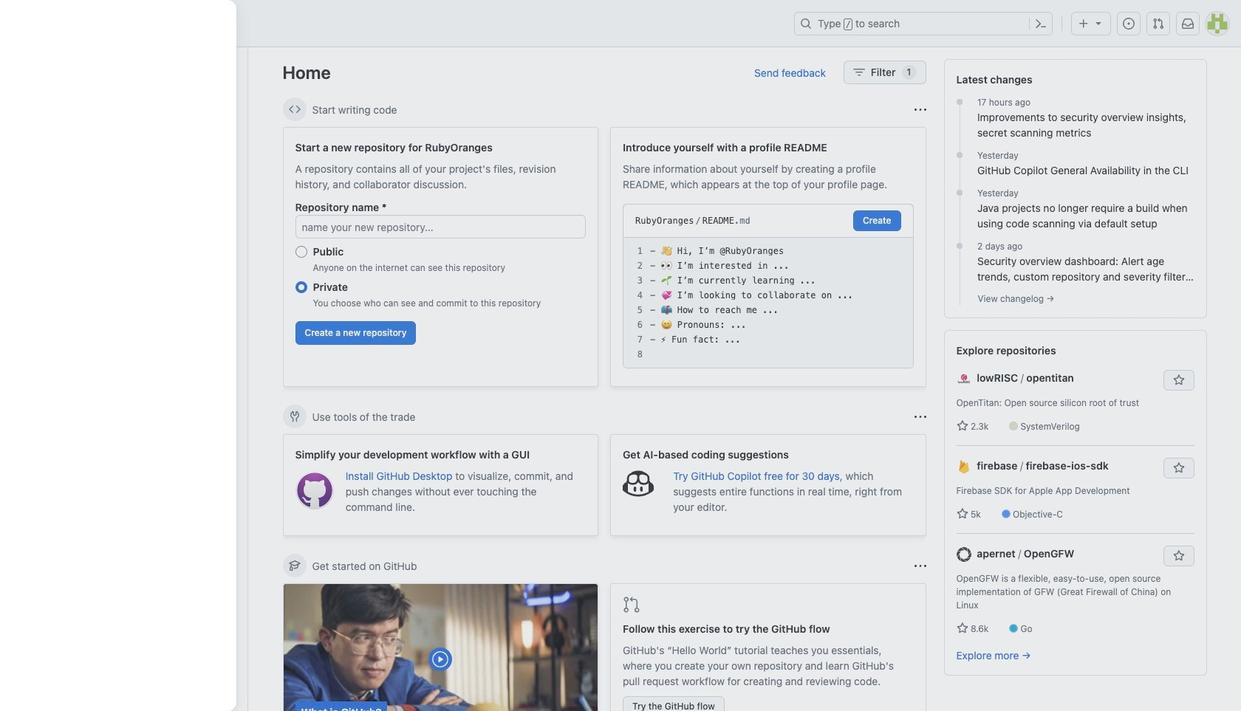 Task type: locate. For each thing, give the bounding box(es) containing it.
0 vertical spatial star image
[[957, 421, 969, 432]]

2 vertical spatial star image
[[957, 623, 969, 635]]

2 vertical spatial dot fill image
[[954, 240, 966, 252]]

plus image
[[1079, 18, 1090, 30]]

dot fill image
[[954, 149, 966, 161]]

1 vertical spatial dot fill image
[[954, 187, 966, 199]]

0 vertical spatial dot fill image
[[954, 96, 966, 108]]

command palette image
[[1036, 18, 1048, 30]]

1 vertical spatial star image
[[957, 509, 969, 520]]

star image
[[957, 421, 969, 432], [957, 509, 969, 520], [957, 623, 969, 635]]

2 star image from the top
[[957, 509, 969, 520]]

issue opened image
[[1124, 18, 1135, 30]]

dot fill image
[[954, 96, 966, 108], [954, 187, 966, 199], [954, 240, 966, 252]]



Task type: vqa. For each thing, say whether or not it's contained in the screenshot.
Account element
yes



Task type: describe. For each thing, give the bounding box(es) containing it.
notifications image
[[1183, 18, 1195, 30]]

explore element
[[944, 59, 1208, 712]]

git pull request image
[[1153, 18, 1165, 30]]

triangle down image
[[1093, 17, 1105, 29]]

explore repositories navigation
[[944, 330, 1208, 676]]

1 dot fill image from the top
[[954, 96, 966, 108]]

account element
[[0, 47, 248, 712]]

3 star image from the top
[[957, 623, 969, 635]]

1 star image from the top
[[957, 421, 969, 432]]

3 dot fill image from the top
[[954, 240, 966, 252]]

2 dot fill image from the top
[[954, 187, 966, 199]]



